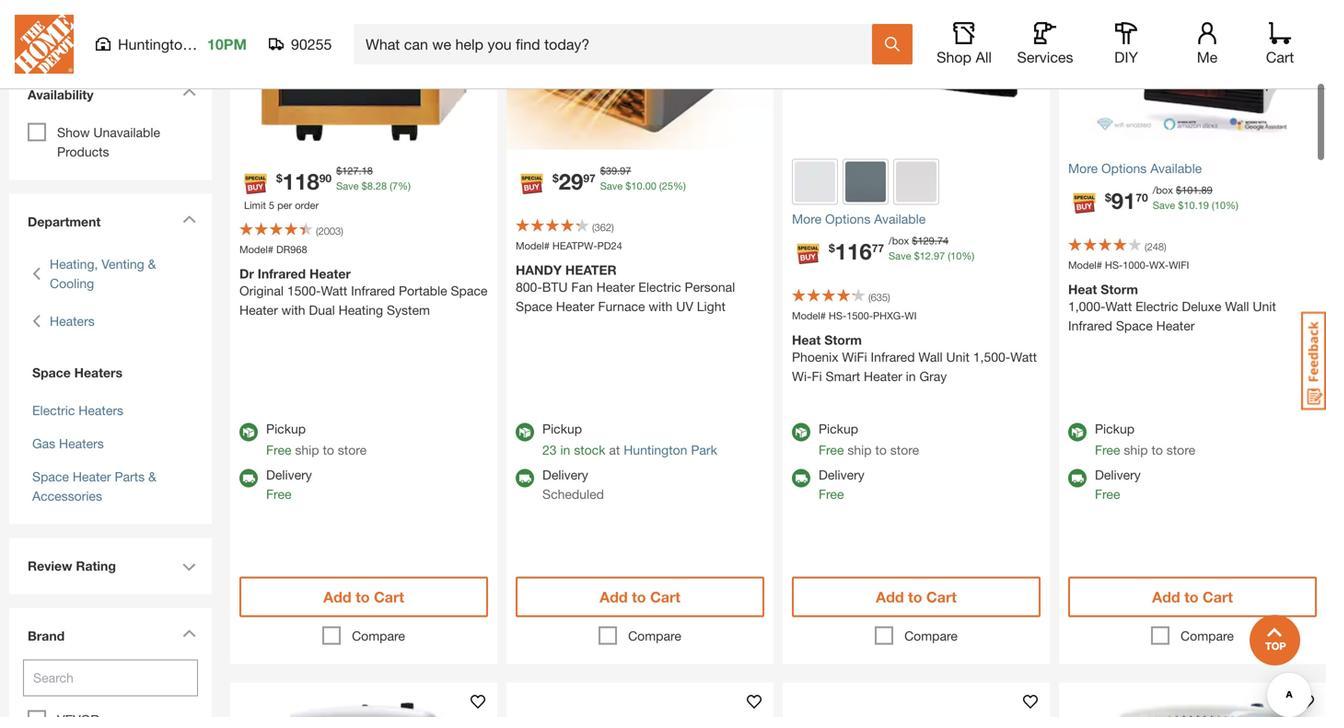 Task type: vqa. For each thing, say whether or not it's contained in the screenshot.
color button
no



Task type: describe. For each thing, give the bounding box(es) containing it.
wifi
[[842, 350, 867, 365]]

model# hs-1500-phxg-wi
[[792, 310, 917, 322]]

91
[[1111, 187, 1136, 214]]

space heater parts & accessories link
[[32, 469, 156, 504]]

available for topmost more options available link
[[1151, 161, 1202, 176]]

116
[[835, 238, 872, 264]]

day
[[89, 17, 112, 32]]

0 vertical spatial park
[[195, 35, 225, 53]]

unavailable
[[93, 125, 160, 140]]

huntington park
[[118, 35, 225, 53]]

118
[[282, 168, 319, 194]]

dr infrared heater original 1500-watt infrared portable space heater with dual heating system
[[239, 266, 488, 318]]

6000-watt / 20,000-btus - infrared quartz wi-fi enabled weather-proof silent 240-volt electric heater with motion sensor image
[[783, 683, 1050, 718]]

0 horizontal spatial electric
[[32, 403, 75, 418]]

add to cart button for 1,000-watt electric deluxe wall unit infrared space heater image
[[1068, 577, 1317, 618]]

show unavailable products link
[[57, 125, 160, 159]]

department
[[28, 214, 101, 229]]

89
[[1202, 184, 1213, 196]]

order
[[295, 199, 319, 211]]

dr
[[239, 266, 254, 281]]

options for topmost more options available link
[[1102, 161, 1147, 176]]

$ 127 . 18 save $ 8 . 28 ( 7 %) limit 5 per order
[[244, 165, 411, 211]]

$ left 89
[[1176, 184, 1182, 196]]

10 left 19
[[1184, 199, 1195, 211]]

800-
[[516, 280, 542, 295]]

add to cart button for phoenix wifi infrared wall unit 1,500-watt wi-fi smart heater in gray image
[[792, 577, 1041, 618]]

0 horizontal spatial huntington
[[118, 35, 191, 53]]

( up 1000-
[[1145, 241, 1147, 253]]

available for pickup image
[[1068, 423, 1087, 442]]

gas
[[32, 436, 55, 451]]

deluxe
[[1182, 299, 1222, 314]]

heaters right back caret image
[[50, 314, 95, 329]]

) for ( 362 )
[[612, 222, 614, 233]]

electric heaters
[[32, 403, 123, 418]]

10 inside $ 39 . 97 save $ 10 . 00 ( 25 %)
[[631, 180, 643, 192]]

add to cart for add to cart button for 1,000-watt electric deluxe wall unit infrared space heater image
[[1152, 589, 1233, 606]]

smart
[[826, 369, 860, 384]]

white image
[[795, 162, 835, 202]]

18
[[362, 165, 373, 177]]

( inside $ 39 . 97 save $ 10 . 00 ( 25 %)
[[659, 180, 662, 192]]

2003
[[318, 225, 341, 237]]

$ 29 97
[[553, 168, 596, 194]]

storm for 91
[[1101, 282, 1138, 297]]

furnace
[[598, 299, 645, 314]]

101
[[1182, 184, 1199, 196]]

in inside heat storm phoenix wifi infrared wall unit 1,500-watt wi-fi smart heater in gray
[[906, 369, 916, 384]]

1 horizontal spatial 1500-
[[847, 310, 873, 322]]

127
[[342, 165, 359, 177]]

delivery free for 116
[[819, 467, 865, 502]]

fan
[[571, 280, 593, 295]]

248
[[1147, 241, 1164, 253]]

. right $ 29 97
[[617, 165, 620, 177]]

delivery scheduled
[[543, 467, 604, 502]]

heating, venting & cooling link
[[50, 255, 189, 293]]

wifi
[[1169, 259, 1189, 271]]

$ left the 00 at the left of page
[[626, 180, 631, 192]]

review rating link
[[28, 557, 147, 576]]

10pm
[[207, 35, 247, 53]]

department link
[[18, 203, 203, 241]]

$ inside $ 118 90
[[276, 172, 282, 185]]

add to cart button for 800-btu fan heater electric personal space heater furnace with uv light image
[[516, 577, 764, 618]]

limit
[[244, 199, 266, 211]]

70
[[1136, 191, 1148, 204]]

add to cart for add to cart button for phoenix wifi infrared wall unit 1,500-watt wi-fi smart heater in gray image
[[876, 589, 957, 606]]

at
[[609, 443, 620, 458]]

options for the bottommost more options available link
[[825, 211, 871, 227]]

( 248 )
[[1145, 241, 1167, 253]]

available shipping image for available for pickup icon corresponding to 29
[[516, 469, 534, 488]]

$ 116 77
[[829, 238, 884, 264]]

pd24
[[597, 240, 622, 252]]

me button
[[1178, 22, 1237, 66]]

800-btu fan heater electric personal space heater furnace with uv light image
[[507, 0, 774, 150]]

review
[[28, 559, 72, 574]]

review rating
[[28, 559, 116, 574]]

) for ( 2003 )
[[341, 225, 343, 237]]

$ left '74'
[[912, 235, 918, 247]]

fi
[[812, 369, 822, 384]]

diy
[[1115, 48, 1138, 66]]

infrared inside heat storm 1,000-watt electric deluxe wall unit infrared space heater
[[1068, 318, 1113, 333]]

ship for 91
[[1124, 443, 1148, 458]]

3 available for pickup image from the left
[[792, 423, 811, 442]]

system
[[387, 303, 430, 318]]

$ 91 70
[[1105, 187, 1148, 214]]

/box for 91
[[1153, 184, 1173, 196]]

available shipping image for third available for pickup icon
[[792, 469, 811, 488]]

infrared inside heat storm phoenix wifi infrared wall unit 1,500-watt wi-fi smart heater in gray
[[871, 350, 915, 365]]

1500- inside dr infrared heater original 1500-watt infrared portable space heater with dual heating system
[[287, 283, 321, 298]]

) for ( 635 )
[[888, 292, 890, 304]]

parts
[[115, 469, 145, 484]]

%) inside /box $ 129 . 74 save $ 12 . 97 ( 10 %)
[[962, 250, 975, 262]]

services button
[[1016, 22, 1075, 66]]

97 inside $ 29 97
[[583, 172, 596, 185]]

portable
[[399, 283, 447, 298]]

model# for model# hs-1000-wx-wifi
[[1068, 259, 1102, 271]]

watt inside heat storm 1,000-watt electric deluxe wall unit infrared space heater
[[1106, 299, 1132, 314]]

%) inside $ 127 . 18 save $ 8 . 28 ( 7 %) limit 5 per order
[[398, 180, 411, 192]]

space heaters
[[32, 365, 123, 380]]

with inside 'handy heater 800-btu fan heater electric personal space heater furnace with uv light'
[[649, 299, 673, 314]]

cart for add to cart button for 1,000-watt electric deluxe wall unit infrared space heater image
[[1203, 589, 1233, 606]]

wall inside heat storm 1,000-watt electric deluxe wall unit infrared space heater
[[1225, 299, 1249, 314]]

store for 116
[[890, 443, 919, 458]]

add to cart button for original 1500-watt infrared portable space heater with dual heating system image on the left top
[[239, 577, 488, 618]]

$ 39 . 97 save $ 10 . 00 ( 25 %)
[[600, 165, 686, 192]]

1000-
[[1123, 259, 1150, 271]]

per
[[277, 199, 292, 211]]

25
[[662, 180, 673, 192]]

add for add to cart button corresponding to 800-btu fan heater electric personal space heater furnace with uv light image
[[600, 589, 628, 606]]

$ down the 101
[[1178, 199, 1184, 211]]

caret icon image for brand
[[182, 630, 196, 638]]

362
[[595, 222, 612, 233]]

heat for 116
[[792, 333, 821, 348]]

heating,
[[50, 257, 98, 272]]

$ inside $ 29 97
[[553, 172, 559, 185]]

storm for 116
[[825, 333, 862, 348]]

90255 button
[[269, 35, 332, 53]]

show
[[57, 125, 90, 140]]

add for add to cart button corresponding to original 1500-watt infrared portable space heater with dual heating system image on the left top
[[323, 589, 352, 606]]

heater down original
[[239, 303, 278, 318]]

( up heatpw-
[[592, 222, 595, 233]]

back caret image
[[32, 312, 41, 331]]

wi-
[[792, 369, 812, 384]]

90255
[[291, 35, 332, 53]]

1 delivery free from the left
[[266, 467, 312, 502]]

What can we help you find today? search field
[[366, 25, 871, 64]]

7
[[392, 180, 398, 192]]

635
[[871, 292, 888, 304]]

29
[[559, 168, 583, 194]]

save inside /box $ 101 . 89 save $ 10 . 19 ( 10 %)
[[1153, 199, 1175, 211]]

( inside $ 127 . 18 save $ 8 . 28 ( 7 %) limit 5 per order
[[390, 180, 392, 192]]

diy button
[[1097, 22, 1156, 66]]

hs- for 116
[[829, 310, 847, 322]]

heat storm 1,000-watt electric deluxe wall unit infrared space heater
[[1068, 282, 1276, 333]]

$ down 18
[[362, 180, 367, 192]]

heater inside heat storm phoenix wifi infrared wall unit 1,500-watt wi-fi smart heater in gray
[[864, 369, 902, 384]]

compare for add to cart button corresponding to 800-btu fan heater electric personal space heater furnace with uv light image
[[628, 629, 682, 644]]

space inside dr infrared heater original 1500-watt infrared portable space heater with dual heating system
[[451, 283, 488, 298]]

pickup free ship to store for 91
[[1095, 421, 1196, 458]]

$ right $ 29 97
[[600, 165, 606, 177]]

delivery free for 91
[[1095, 467, 1141, 502]]

19
[[1198, 199, 1209, 211]]

personal
[[685, 280, 735, 295]]

save inside /box $ 129 . 74 save $ 12 . 97 ( 10 %)
[[889, 250, 911, 262]]

brand link
[[18, 618, 203, 660]]

availability link
[[18, 76, 203, 118]]

scheduled
[[543, 487, 604, 502]]

next-day delivery link
[[57, 17, 161, 32]]

rating
[[76, 559, 116, 574]]

%) inside /box $ 101 . 89 save $ 10 . 19 ( 10 %)
[[1226, 199, 1239, 211]]

the home depot logo image
[[15, 15, 74, 74]]

save inside $ 127 . 18 save $ 8 . 28 ( 7 %) limit 5 per order
[[336, 180, 359, 192]]

add to cart for add to cart button corresponding to 800-btu fan heater electric personal space heater furnace with uv light image
[[600, 589, 681, 606]]

model# dr968
[[239, 244, 307, 256]]

cart for add to cart button corresponding to 800-btu fan heater electric personal space heater furnace with uv light image
[[650, 589, 681, 606]]

heater down fan
[[556, 299, 595, 314]]

more for the bottommost more options available link
[[792, 211, 822, 227]]

available for pickup image for 29
[[516, 423, 534, 442]]



Task type: locate. For each thing, give the bounding box(es) containing it.
save inside $ 39 . 97 save $ 10 . 00 ( 25 %)
[[600, 180, 623, 192]]

electric inside 'handy heater 800-btu fan heater electric personal space heater furnace with uv light'
[[639, 280, 681, 295]]

heater
[[565, 263, 617, 278]]

electric up uv
[[639, 280, 681, 295]]

space inside heat storm 1,000-watt electric deluxe wall unit infrared space heater
[[1116, 318, 1153, 333]]

heater down the wifi
[[864, 369, 902, 384]]

more for topmost more options available link
[[1068, 161, 1098, 176]]

heaters for space heaters
[[74, 365, 123, 380]]

add to cart for add to cart button corresponding to original 1500-watt infrared portable space heater with dual heating system image on the left top
[[323, 589, 404, 606]]

model# hs-1000-wx-wifi
[[1068, 259, 1189, 271]]

space up accessories
[[32, 469, 69, 484]]

space down 1000-
[[1116, 318, 1153, 333]]

0 horizontal spatial ship
[[295, 443, 319, 458]]

97 left 39
[[583, 172, 596, 185]]

2 available for pickup image from the left
[[516, 423, 534, 442]]

with left dual
[[282, 303, 305, 318]]

heater inside 'space heater parts & accessories'
[[73, 469, 111, 484]]

gas heaters link
[[32, 436, 104, 451]]

1 horizontal spatial electric
[[639, 280, 681, 295]]

storm up the wifi
[[825, 333, 862, 348]]

1 vertical spatial more
[[792, 211, 822, 227]]

1,500-
[[973, 350, 1011, 365]]

2 horizontal spatial ship
[[1124, 443, 1148, 458]]

1 vertical spatial available
[[874, 211, 926, 227]]

0 vertical spatial more
[[1068, 161, 1098, 176]]

storm inside heat storm 1,000-watt electric deluxe wall unit infrared space heater
[[1101, 282, 1138, 297]]

more options available for the bottommost more options available link
[[792, 211, 926, 227]]

. up 19
[[1199, 184, 1202, 196]]

compare for add to cart button for phoenix wifi infrared wall unit 1,500-watt wi-fi smart heater in gray image
[[905, 629, 958, 644]]

3 store from the left
[[1167, 443, 1196, 458]]

cooling
[[50, 276, 94, 291]]

1 ship from the left
[[295, 443, 319, 458]]

1 horizontal spatial pickup free ship to store
[[819, 421, 919, 458]]

available for the bottommost more options available link
[[874, 211, 926, 227]]

heaters
[[50, 314, 95, 329], [74, 365, 123, 380], [79, 403, 123, 418], [59, 436, 104, 451]]

available shipping image for available for pickup image
[[1068, 469, 1087, 488]]

store for 91
[[1167, 443, 1196, 458]]

2 horizontal spatial watt
[[1106, 299, 1132, 314]]

1,000-
[[1068, 299, 1106, 314]]

heat inside heat storm phoenix wifi infrared wall unit 1,500-watt wi-fi smart heater in gray
[[792, 333, 821, 348]]

options up 116
[[825, 211, 871, 227]]

heater up accessories
[[73, 469, 111, 484]]

1500- up dual
[[287, 283, 321, 298]]

1 vertical spatial storm
[[825, 333, 862, 348]]

1 & from the top
[[148, 257, 156, 272]]

%) right the 00 at the left of page
[[673, 180, 686, 192]]

20,000 btu vent free blue flame natural gas space heater image
[[1059, 683, 1326, 718]]

storm
[[1101, 282, 1138, 297], [825, 333, 862, 348]]

0 vertical spatial &
[[148, 257, 156, 272]]

heat up 1,000-
[[1068, 282, 1097, 297]]

heat up the phoenix
[[792, 333, 821, 348]]

Search text field
[[23, 660, 198, 697]]

gas heaters
[[32, 436, 104, 451]]

phxg-
[[873, 310, 905, 322]]

1 pickup free ship to store from the left
[[266, 421, 367, 458]]

$ up the per on the top
[[276, 172, 282, 185]]

0 horizontal spatial 1500-
[[287, 283, 321, 298]]

heating
[[339, 303, 383, 318]]

0 vertical spatial hs-
[[1105, 259, 1123, 271]]

1 horizontal spatial more options available link
[[1068, 159, 1317, 178]]

0 vertical spatial huntington
[[118, 35, 191, 53]]

0 horizontal spatial unit
[[946, 350, 970, 365]]

$
[[336, 165, 342, 177], [600, 165, 606, 177], [276, 172, 282, 185], [553, 172, 559, 185], [362, 180, 367, 192], [626, 180, 631, 192], [1176, 184, 1182, 196], [1105, 191, 1111, 204], [1178, 199, 1184, 211], [912, 235, 918, 247], [829, 242, 835, 255], [914, 250, 920, 262]]

3 delivery free from the left
[[1095, 467, 1141, 502]]

gray image
[[846, 162, 886, 202]]

1 horizontal spatial available for pickup image
[[516, 423, 534, 442]]

( right 19
[[1212, 199, 1215, 211]]

caret icon image inside availability link
[[182, 88, 196, 96]]

/box for 116
[[889, 235, 909, 247]]

)
[[612, 222, 614, 233], [341, 225, 343, 237], [1164, 241, 1167, 253], [888, 292, 890, 304]]

10 right 19
[[1215, 199, 1226, 211]]

add for add to cart button for phoenix wifi infrared wall unit 1,500-watt wi-fi smart heater in gray image
[[876, 589, 904, 606]]

2 available shipping image from the left
[[516, 469, 534, 488]]

storm down model# hs-1000-wx-wifi
[[1101, 282, 1138, 297]]

0 horizontal spatial /box
[[889, 235, 909, 247]]

unit inside heat storm phoenix wifi infrared wall unit 1,500-watt wi-fi smart heater in gray
[[946, 350, 970, 365]]

39
[[606, 165, 617, 177]]

electric
[[639, 280, 681, 295], [1136, 299, 1179, 314], [32, 403, 75, 418]]

with inside dr infrared heater original 1500-watt infrared portable space heater with dual heating system
[[282, 303, 305, 318]]

heating, venting & cooling
[[50, 257, 156, 291]]

1 vertical spatial /box
[[889, 235, 909, 247]]

pickup for 800-btu fan heater electric personal space heater furnace with uv light image
[[543, 421, 582, 437]]

97 right 39
[[620, 165, 631, 177]]

watt
[[321, 283, 347, 298], [1106, 299, 1132, 314], [1011, 350, 1037, 365]]

1 vertical spatial electric
[[1136, 299, 1179, 314]]

brand
[[28, 629, 65, 644]]

1 vertical spatial more options available
[[792, 211, 926, 227]]

) up phxg-
[[888, 292, 890, 304]]

0 horizontal spatial more options available link
[[792, 210, 1041, 229]]

$ down 129
[[914, 250, 920, 262]]

white image
[[896, 162, 937, 202]]

. right 77 at the top right
[[935, 235, 938, 247]]

/box inside /box $ 101 . 89 save $ 10 . 19 ( 10 %)
[[1153, 184, 1173, 196]]

(
[[390, 180, 392, 192], [659, 180, 662, 192], [1212, 199, 1215, 211], [592, 222, 595, 233], [316, 225, 318, 237], [1145, 241, 1147, 253], [948, 250, 951, 262], [869, 292, 871, 304]]

$ inside the $ 91 70
[[1105, 191, 1111, 204]]

park inside pickup 23 in stock at huntington park
[[691, 443, 717, 458]]

( inside /box $ 101 . 89 save $ 10 . 19 ( 10 %)
[[1212, 199, 1215, 211]]

( 2003 )
[[316, 225, 343, 237]]

1 horizontal spatial watt
[[1011, 350, 1037, 365]]

heater inside heat storm 1,000-watt electric deluxe wall unit infrared space heater
[[1157, 318, 1195, 333]]

model# heatpw-pd24
[[516, 240, 622, 252]]

unit inside heat storm 1,000-watt electric deluxe wall unit infrared space heater
[[1253, 299, 1276, 314]]

original 1500-watt infrared portable space heater with dual heating system image
[[230, 0, 497, 150]]

1 horizontal spatial unit
[[1253, 299, 1276, 314]]

pickup free ship to store for 116
[[819, 421, 919, 458]]

handy heater 800-btu fan heater electric personal space heater furnace with uv light
[[516, 263, 735, 314]]

infrared right the wifi
[[871, 350, 915, 365]]

heaters down space heaters link
[[79, 403, 123, 418]]

services
[[1017, 48, 1074, 66]]

in right 23
[[560, 443, 570, 458]]

1 available shipping image from the left
[[239, 469, 258, 488]]

2 add from the left
[[600, 589, 628, 606]]

model# for model# hs-1500-phxg-wi
[[792, 310, 826, 322]]

$ right 90
[[336, 165, 342, 177]]

1 horizontal spatial more
[[1068, 161, 1098, 176]]

stock
[[574, 443, 606, 458]]

2 compare from the left
[[628, 629, 682, 644]]

0 vertical spatial heat
[[1068, 282, 1097, 297]]

options up 91
[[1102, 161, 1147, 176]]

0 vertical spatial available
[[1151, 161, 1202, 176]]

compare for add to cart button corresponding to original 1500-watt infrared portable space heater with dual heating system image on the left top
[[352, 629, 405, 644]]

1 horizontal spatial hs-
[[1105, 259, 1123, 271]]

pickup for original 1500-watt infrared portable space heater with dual heating system image on the left top
[[266, 421, 306, 437]]

&
[[148, 257, 156, 272], [148, 469, 156, 484]]

0 horizontal spatial delivery free
[[266, 467, 312, 502]]

1 add from the left
[[323, 589, 352, 606]]

park right at
[[691, 443, 717, 458]]

hs- for 91
[[1105, 259, 1123, 271]]

1 horizontal spatial wall
[[1225, 299, 1249, 314]]

0 horizontal spatial in
[[560, 443, 570, 458]]

( 362 )
[[592, 222, 614, 233]]

phoenix
[[792, 350, 839, 365]]

0 horizontal spatial more options available
[[792, 211, 926, 227]]

97
[[620, 165, 631, 177], [583, 172, 596, 185], [934, 250, 945, 262]]

0 vertical spatial wall
[[1225, 299, 1249, 314]]

2 horizontal spatial electric
[[1136, 299, 1179, 314]]

space heater parts & accessories
[[32, 469, 156, 504]]

0 horizontal spatial available for pickup image
[[239, 423, 258, 442]]

heater up dual
[[309, 266, 351, 281]]

hs- up the wifi
[[829, 310, 847, 322]]

( right the 00 at the left of page
[[659, 180, 662, 192]]

2 horizontal spatial available for pickup image
[[792, 423, 811, 442]]

1 horizontal spatial huntington
[[624, 443, 688, 458]]

save right 77 at the top right
[[889, 250, 911, 262]]

0 vertical spatial in
[[906, 369, 916, 384]]

compare up the 140,000 btu forced air kerosene/diesel space heater with thermostat image
[[628, 629, 682, 644]]

0 horizontal spatial wall
[[919, 350, 943, 365]]

cart link
[[1260, 22, 1301, 66]]

) down $ 127 . 18 save $ 8 . 28 ( 7 %) limit 5 per order
[[341, 225, 343, 237]]

space down 800-
[[516, 299, 553, 314]]

1 compare from the left
[[352, 629, 405, 644]]

2 horizontal spatial store
[[1167, 443, 1196, 458]]

0 horizontal spatial watt
[[321, 283, 347, 298]]

& right venting
[[148, 257, 156, 272]]

compare up 20,000 btu vent free blue flame propane space heater image
[[352, 629, 405, 644]]

1500-
[[287, 283, 321, 298], [847, 310, 873, 322]]

0 horizontal spatial options
[[825, 211, 871, 227]]

unit up gray
[[946, 350, 970, 365]]

to
[[323, 443, 334, 458], [875, 443, 887, 458], [1152, 443, 1163, 458], [356, 589, 370, 606], [632, 589, 646, 606], [908, 589, 922, 606], [1185, 589, 1199, 606]]

90
[[319, 172, 332, 185]]

delivery for available for pickup icon corresponding to 29
[[543, 467, 588, 483]]

cart for add to cart button for phoenix wifi infrared wall unit 1,500-watt wi-fi smart heater in gray image
[[927, 589, 957, 606]]

$ left 70
[[1105, 191, 1111, 204]]

model# for model# dr968
[[239, 244, 273, 256]]

( right the 28
[[390, 180, 392, 192]]

1 add to cart button from the left
[[239, 577, 488, 618]]

4 pickup from the left
[[1095, 421, 1135, 437]]

original
[[239, 283, 284, 298]]

available for pickup image
[[239, 423, 258, 442], [516, 423, 534, 442], [792, 423, 811, 442]]

heat inside heat storm 1,000-watt electric deluxe wall unit infrared space heater
[[1068, 282, 1097, 297]]

available up 129
[[874, 211, 926, 227]]

0 horizontal spatial available
[[874, 211, 926, 227]]

3 add from the left
[[876, 589, 904, 606]]

97 inside /box $ 129 . 74 save $ 12 . 97 ( 10 %)
[[934, 250, 945, 262]]

8
[[367, 180, 373, 192]]

venting
[[102, 257, 144, 272]]

wall inside heat storm phoenix wifi infrared wall unit 1,500-watt wi-fi smart heater in gray
[[919, 350, 943, 365]]

3 add to cart from the left
[[876, 589, 957, 606]]

add for add to cart button for 1,000-watt electric deluxe wall unit infrared space heater image
[[1152, 589, 1180, 606]]

1 horizontal spatial storm
[[1101, 282, 1138, 297]]

0 vertical spatial electric
[[639, 280, 681, 295]]

electric inside heat storm 1,000-watt electric deluxe wall unit infrared space heater
[[1136, 299, 1179, 314]]

%) right 12
[[962, 250, 975, 262]]

heaters inside space heaters link
[[74, 365, 123, 380]]

available up the 101
[[1151, 161, 1202, 176]]

2 pickup free ship to store from the left
[[819, 421, 919, 458]]

2 horizontal spatial 97
[[934, 250, 945, 262]]

model# for model# heatpw-pd24
[[516, 240, 550, 252]]

pickup for 1,000-watt electric deluxe wall unit infrared space heater image
[[1095, 421, 1135, 437]]

cart for add to cart button corresponding to original 1500-watt infrared portable space heater with dual heating system image on the left top
[[374, 589, 404, 606]]

unit right deluxe
[[1253, 299, 1276, 314]]

%) right 19
[[1226, 199, 1239, 211]]

$ left 39
[[553, 172, 559, 185]]

%) inside $ 39 . 97 save $ 10 . 00 ( 25 %)
[[673, 180, 686, 192]]

1 horizontal spatial more options available
[[1068, 161, 1202, 176]]

heater up furnace
[[597, 280, 635, 295]]

1 horizontal spatial store
[[890, 443, 919, 458]]

uv
[[676, 299, 693, 314]]

model# up dr on the left top of page
[[239, 244, 273, 256]]

3 compare from the left
[[905, 629, 958, 644]]

gray
[[920, 369, 947, 384]]

more options available up 70
[[1068, 161, 1202, 176]]

1 horizontal spatial available
[[1151, 161, 1202, 176]]

2 horizontal spatial delivery free
[[1095, 467, 1141, 502]]

1 vertical spatial wall
[[919, 350, 943, 365]]

0 horizontal spatial with
[[282, 303, 305, 318]]

( down '74'
[[948, 250, 951, 262]]

0 horizontal spatial store
[[338, 443, 367, 458]]

more options available up $ 116 77
[[792, 211, 926, 227]]

park
[[195, 35, 225, 53], [691, 443, 717, 458]]

2 delivery free from the left
[[819, 467, 865, 502]]

pickup for phoenix wifi infrared wall unit 1,500-watt wi-fi smart heater in gray image
[[819, 421, 858, 437]]

space up electric heaters link
[[32, 365, 71, 380]]

0 vertical spatial unit
[[1253, 299, 1276, 314]]

4 available shipping image from the left
[[1068, 469, 1087, 488]]

save
[[336, 180, 359, 192], [600, 180, 623, 192], [1153, 199, 1175, 211], [889, 250, 911, 262]]

availability
[[28, 87, 93, 102]]

compare for add to cart button for 1,000-watt electric deluxe wall unit infrared space heater image
[[1181, 629, 1234, 644]]

dual
[[309, 303, 335, 318]]

infrared up heating
[[351, 283, 395, 298]]

space inside 'space heater parts & accessories'
[[32, 469, 69, 484]]

28
[[376, 180, 387, 192]]

2 & from the top
[[148, 469, 156, 484]]

1 horizontal spatial delivery free
[[819, 467, 865, 502]]

caret icon image inside department link
[[182, 215, 196, 223]]

2 add to cart from the left
[[600, 589, 681, 606]]

. left "25"
[[643, 180, 645, 192]]

3 caret icon image from the top
[[182, 564, 196, 572]]

%) right the 28
[[398, 180, 411, 192]]

heat storm phoenix wifi infrared wall unit 1,500-watt wi-fi smart heater in gray
[[792, 333, 1037, 384]]

shop all button
[[935, 22, 994, 66]]

delivery for 118 available for pickup icon
[[266, 467, 312, 483]]

& inside 'space heater parts & accessories'
[[148, 469, 156, 484]]

( inside /box $ 129 . 74 save $ 12 . 97 ( 10 %)
[[948, 250, 951, 262]]

compare up 6000-watt / 20,000-btus - infrared quartz wi-fi enabled weather-proof silent 240-volt electric heater with motion sensor image
[[905, 629, 958, 644]]

ship for 116
[[848, 443, 872, 458]]

129
[[918, 235, 935, 247]]

1 horizontal spatial ship
[[848, 443, 872, 458]]

2 pickup from the left
[[543, 421, 582, 437]]

in inside pickup 23 in stock at huntington park
[[560, 443, 570, 458]]

2 add to cart button from the left
[[516, 577, 764, 618]]

. right 90
[[359, 165, 362, 177]]

4 caret icon image from the top
[[182, 630, 196, 638]]

more options available for topmost more options available link
[[1068, 161, 1202, 176]]

hs- left 'wx-'
[[1105, 259, 1123, 271]]

$ inside $ 116 77
[[829, 242, 835, 255]]

compare up '20,000 btu vent free blue flame natural gas space heater' image
[[1181, 629, 1234, 644]]

1 vertical spatial options
[[825, 211, 871, 227]]

1 vertical spatial more options available link
[[792, 210, 1041, 229]]

& inside heating, venting & cooling
[[148, 257, 156, 272]]

infrared down model# dr968
[[258, 266, 306, 281]]

heaters up electric heaters link
[[74, 365, 123, 380]]

& right parts
[[148, 469, 156, 484]]

watt inside heat storm phoenix wifi infrared wall unit 1,500-watt wi-fi smart heater in gray
[[1011, 350, 1037, 365]]

products
[[57, 144, 109, 159]]

0 horizontal spatial more
[[792, 211, 822, 227]]

1 horizontal spatial park
[[691, 443, 717, 458]]

ship
[[295, 443, 319, 458], [848, 443, 872, 458], [1124, 443, 1148, 458]]

1 vertical spatial &
[[148, 469, 156, 484]]

huntington down next-day delivery link
[[118, 35, 191, 53]]

4 compare from the left
[[1181, 629, 1234, 644]]

wall
[[1225, 299, 1249, 314], [919, 350, 943, 365]]

0 horizontal spatial storm
[[825, 333, 862, 348]]

0 vertical spatial more options available link
[[1068, 159, 1317, 178]]

1 vertical spatial huntington
[[624, 443, 688, 458]]

3 pickup from the left
[[819, 421, 858, 437]]

97 inside $ 39 . 97 save $ 10 . 00 ( 25 %)
[[620, 165, 631, 177]]

1 store from the left
[[338, 443, 367, 458]]

wall up gray
[[919, 350, 943, 365]]

1 vertical spatial in
[[560, 443, 570, 458]]

1 add to cart from the left
[[323, 589, 404, 606]]

0 vertical spatial storm
[[1101, 282, 1138, 297]]

model# up handy
[[516, 240, 550, 252]]

handy
[[516, 263, 562, 278]]

delivery for available for pickup image
[[1095, 467, 1141, 483]]

1 vertical spatial unit
[[946, 350, 970, 365]]

huntington right at
[[624, 443, 688, 458]]

2 vertical spatial electric
[[32, 403, 75, 418]]

model# up 1,000-
[[1068, 259, 1102, 271]]

4 add to cart from the left
[[1152, 589, 1233, 606]]

back caret image
[[32, 255, 41, 293]]

0 horizontal spatial park
[[195, 35, 225, 53]]

00
[[645, 180, 657, 192]]

options
[[1102, 161, 1147, 176], [825, 211, 871, 227]]

infrared down 1,000-
[[1068, 318, 1113, 333]]

save down '127'
[[336, 180, 359, 192]]

caret icon image for availability
[[182, 88, 196, 96]]

1 vertical spatial park
[[691, 443, 717, 458]]

0 vertical spatial /box
[[1153, 184, 1173, 196]]

1 vertical spatial hs-
[[829, 310, 847, 322]]

1 horizontal spatial in
[[906, 369, 916, 384]]

140,000 btu forced air kerosene/diesel space heater with thermostat image
[[507, 683, 774, 718]]

1 available for pickup image from the left
[[239, 423, 258, 442]]

2 store from the left
[[890, 443, 919, 458]]

heater down deluxe
[[1157, 318, 1195, 333]]

1 horizontal spatial 97
[[620, 165, 631, 177]]

heaters for electric heaters
[[79, 403, 123, 418]]

huntington inside pickup 23 in stock at huntington park
[[624, 443, 688, 458]]

4 add from the left
[[1152, 589, 1180, 606]]

. down the 101
[[1195, 199, 1198, 211]]

storm inside heat storm phoenix wifi infrared wall unit 1,500-watt wi-fi smart heater in gray
[[825, 333, 862, 348]]

show unavailable products
[[57, 125, 160, 159]]

4 add to cart button from the left
[[1068, 577, 1317, 618]]

heat for 91
[[1068, 282, 1097, 297]]

20,000 btu vent free blue flame propane space heater image
[[230, 683, 497, 718]]

dr968
[[276, 244, 307, 256]]

watt inside dr infrared heater original 1500-watt infrared portable space heater with dual heating system
[[321, 283, 347, 298]]

save right 70
[[1153, 199, 1175, 211]]

delivery inside delivery scheduled
[[543, 467, 588, 483]]

model#
[[516, 240, 550, 252], [239, 244, 273, 256], [1068, 259, 1102, 271], [792, 310, 826, 322]]

%)
[[398, 180, 411, 192], [673, 180, 686, 192], [1226, 199, 1239, 211], [962, 250, 975, 262]]

phoenix wifi infrared wall unit 1,500-watt wi-fi smart heater in gray image
[[783, 0, 1050, 150]]

.
[[359, 165, 362, 177], [617, 165, 620, 177], [373, 180, 376, 192], [643, 180, 645, 192], [1199, 184, 1202, 196], [1195, 199, 1198, 211], [935, 235, 938, 247], [931, 250, 934, 262]]

0 horizontal spatial pickup free ship to store
[[266, 421, 367, 458]]

delivery free
[[266, 467, 312, 502], [819, 467, 865, 502], [1095, 467, 1141, 502]]

btu
[[542, 280, 568, 295]]

) for ( 248 )
[[1164, 241, 1167, 253]]

3 available shipping image from the left
[[792, 469, 811, 488]]

accessories
[[32, 489, 102, 504]]

electric down 'wx-'
[[1136, 299, 1179, 314]]

caret icon image
[[182, 88, 196, 96], [182, 215, 196, 223], [182, 564, 196, 572], [182, 630, 196, 638]]

park left 90255 button
[[195, 35, 225, 53]]

. down 18
[[373, 180, 376, 192]]

1 horizontal spatial /box
[[1153, 184, 1173, 196]]

hs-
[[1105, 259, 1123, 271], [829, 310, 847, 322]]

1,000-watt electric deluxe wall unit infrared space heater image
[[1059, 0, 1326, 150]]

10 inside /box $ 129 . 74 save $ 12 . 97 ( 10 %)
[[951, 250, 962, 262]]

3 ship from the left
[[1124, 443, 1148, 458]]

available shipping image for 118 available for pickup icon
[[239, 469, 258, 488]]

available for pickup image for 118
[[239, 423, 258, 442]]

0 vertical spatial more options available
[[1068, 161, 1202, 176]]

huntington park link
[[624, 443, 717, 458]]

1 pickup from the left
[[266, 421, 306, 437]]

3 pickup free ship to store from the left
[[1095, 421, 1196, 458]]

1 horizontal spatial with
[[649, 299, 673, 314]]

available shipping image
[[239, 469, 258, 488], [516, 469, 534, 488], [792, 469, 811, 488], [1068, 469, 1087, 488]]

0 horizontal spatial heat
[[792, 333, 821, 348]]

more options available link up the 101
[[1068, 159, 1317, 178]]

with
[[649, 299, 673, 314], [282, 303, 305, 318]]

$ 118 90
[[276, 168, 332, 194]]

3 add to cart button from the left
[[792, 577, 1041, 618]]

. down 129
[[931, 250, 934, 262]]

1 vertical spatial 1500-
[[847, 310, 873, 322]]

0 horizontal spatial 97
[[583, 172, 596, 185]]

( up model# hs-1500-phxg-wi
[[869, 292, 871, 304]]

97 right 12
[[934, 250, 945, 262]]

10 left the 00 at the left of page
[[631, 180, 643, 192]]

77
[[872, 242, 884, 255]]

/box right 77 at the top right
[[889, 235, 909, 247]]

1500- down ( 635 )
[[847, 310, 873, 322]]

) up 'wx-'
[[1164, 241, 1167, 253]]

1 vertical spatial heat
[[792, 333, 821, 348]]

( down order
[[316, 225, 318, 237]]

delivery for third available for pickup icon
[[819, 467, 865, 483]]

/box inside /box $ 129 . 74 save $ 12 . 97 ( 10 %)
[[889, 235, 909, 247]]

with left uv
[[649, 299, 673, 314]]

0 horizontal spatial hs-
[[829, 310, 847, 322]]

heaters for gas heaters
[[59, 436, 104, 451]]

$ left 77 at the top right
[[829, 242, 835, 255]]

0 vertical spatial options
[[1102, 161, 1147, 176]]

2 horizontal spatial pickup free ship to store
[[1095, 421, 1196, 458]]

0 vertical spatial 1500-
[[287, 283, 321, 298]]

2 caret icon image from the top
[[182, 215, 196, 223]]

delivery
[[115, 17, 161, 32], [266, 467, 312, 483], [543, 467, 588, 483], [819, 467, 865, 483], [1095, 467, 1141, 483]]

2 ship from the left
[[848, 443, 872, 458]]

12
[[920, 250, 931, 262]]

caret icon image for department
[[182, 215, 196, 223]]

1 caret icon image from the top
[[182, 88, 196, 96]]

feedback link image
[[1301, 311, 1326, 411]]

wall right deluxe
[[1225, 299, 1249, 314]]

10 right 12
[[951, 250, 962, 262]]

me
[[1197, 48, 1218, 66]]

1 horizontal spatial options
[[1102, 161, 1147, 176]]

heaters down electric heaters
[[59, 436, 104, 451]]

space inside 'handy heater 800-btu fan heater electric personal space heater furnace with uv light'
[[516, 299, 553, 314]]

1 horizontal spatial heat
[[1068, 282, 1097, 297]]

electric up 'gas'
[[32, 403, 75, 418]]

caret icon image inside brand link
[[182, 630, 196, 638]]

pickup inside pickup 23 in stock at huntington park
[[543, 421, 582, 437]]

in left gray
[[906, 369, 916, 384]]



